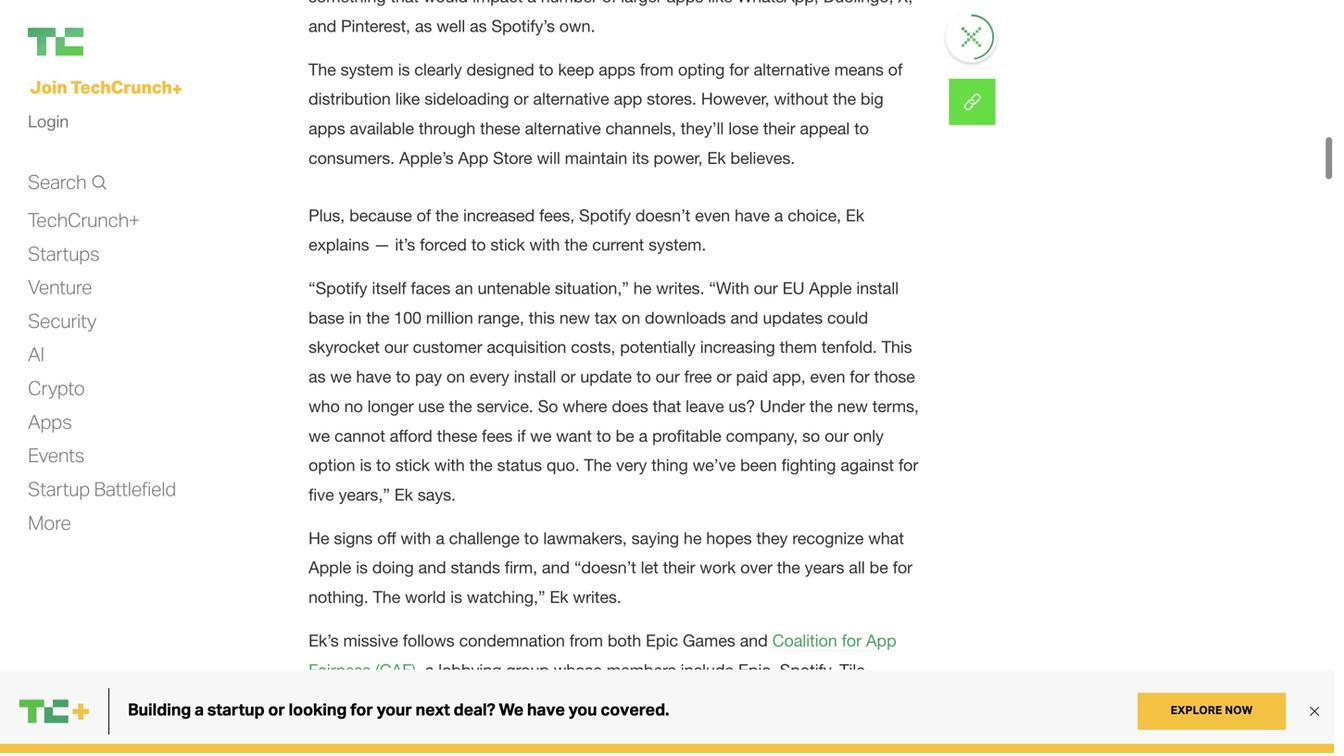 Task type: describe. For each thing, give the bounding box(es) containing it.
five
[[309, 485, 334, 505]]

and up "world"
[[418, 558, 446, 577]]

quo.
[[547, 456, 580, 475]]

it's
[[395, 235, 415, 254]]

+
[[172, 77, 182, 100]]

both
[[608, 631, 641, 650]]

techcrunch
[[71, 76, 172, 98]]

of inside , a lobbying group whose members include epic, spotify, tile, basecamp, match, deezer, and dozens of smaller developers. the
[[602, 690, 616, 709]]

share on facebook image
[[949, 79, 996, 125]]

the up forced
[[436, 205, 459, 225]]

potentially
[[620, 337, 696, 357]]

big
[[861, 89, 884, 109]]

this
[[882, 337, 912, 357]]

ai
[[28, 342, 44, 366]]

he signs off with a challenge to lawmakers, saying he hopes they recognize what apple is doing and stands firm, and "doesn't let their work over the years all be for nothing. the world is watching," ek writes.
[[309, 529, 913, 607]]

our right 'so'
[[825, 426, 849, 446]]

coalition for app fairness (caf) link
[[309, 631, 897, 681]]

for inside he signs off with a challenge to lawmakers, saying he hopes they recognize what apple is doing and stands firm, and "doesn't let their work over the years all be for nothing. the world is watching," ek writes.
[[893, 558, 913, 577]]

update
[[580, 367, 632, 386]]

facebook link
[[949, 79, 996, 125]]

use
[[418, 397, 444, 416]]

the inside "spotify itself faces an untenable situation," he writes. "with our eu apple install base in the 100 million range, this new tax on downloads and updates could skyrocket our customer acquisition costs, potentially increasing them tenfold. this as we have to pay on every install or update to our free or paid app, even for those who no longer use the service. so where does that leave us? under the new terms, we cannot afford these fees if we want to be a profitable company, so our only option is to stick with the status quo. the very thing we've been fighting against for five years," ek says.
[[584, 456, 612, 475]]

free
[[684, 367, 712, 386]]

with inside "spotify itself faces an untenable situation," he writes. "with our eu apple install base in the 100 million range, this new tax on downloads and updates could skyrocket our customer acquisition costs, potentially increasing them tenfold. this as we have to pay on every install or update to our free or paid app, even for those who no longer use the service. so where does that leave us? under the new terms, we cannot afford these fees if we want to be a profitable company, so our only option is to stick with the status quo. the very thing we've been fighting against for five years," ek says.
[[434, 456, 465, 475]]

acquisition
[[487, 337, 566, 357]]

1 horizontal spatial or
[[561, 367, 576, 386]]

for down tenfold. on the top of the page
[[850, 367, 870, 386]]

forced
[[420, 235, 467, 254]]

he
[[309, 529, 329, 548]]

with inside plus, because of the increased fees, spotify doesn't even have a choice, ek explains — it's forced to stick with the current system.
[[530, 235, 560, 254]]

0 vertical spatial alternative
[[754, 60, 830, 79]]

so
[[538, 397, 558, 416]]

years,"
[[339, 485, 390, 505]]

over
[[741, 558, 773, 577]]

untenable
[[478, 278, 550, 298]]

startups
[[28, 241, 100, 265]]

we've
[[693, 456, 736, 475]]

spotify,
[[780, 660, 835, 680]]

signs
[[334, 529, 373, 548]]

the inside the system is clearly designed to keep apps from opting for alternative means of distribution like sideloading or alternative app stores. however, without the big apps available through these alternative channels, they'll lose their appeal to consumers. apple's app store will maintain its power, ek believes.
[[833, 89, 856, 109]]

option
[[309, 456, 355, 475]]

increasing
[[700, 337, 775, 357]]

a inside plus, because of the increased fees, spotify doesn't even have a choice, ek explains — it's forced to stick with the current system.
[[774, 205, 783, 225]]

whose
[[554, 660, 602, 680]]

our left 'eu' at the right of page
[[754, 278, 778, 298]]

and right firm,
[[542, 558, 570, 577]]

to inside he signs off with a challenge to lawmakers, saying he hopes they recognize what apple is doing and stands firm, and "doesn't let their work over the years all be for nothing. the world is watching," ek writes.
[[524, 529, 539, 548]]

appeal
[[800, 119, 850, 138]]

available
[[350, 119, 414, 138]]

where
[[563, 397, 607, 416]]

base
[[309, 308, 344, 327]]

be inside "spotify itself faces an untenable situation," he writes. "with our eu apple install base in the 100 million range, this new tax on downloads and updates could skyrocket our customer acquisition costs, potentially increasing them tenfold. this as we have to pay on every install or update to our free or paid app, even for those who no longer use the service. so where does that leave us? under the new terms, we cannot afford these fees if we want to be a profitable company, so our only option is to stick with the status quo. the very thing we've been fighting against for five years," ek says.
[[616, 426, 634, 446]]

does inside the that apple's new fees on direct downloads and payments they do nothing to process violate the law, and does not actually increase eithe
[[620, 749, 657, 753]]

the inside he signs off with a challenge to lawmakers, saying he hopes they recognize what apple is doing and stands firm, and "doesn't let their work over the years all be for nothing. the world is watching," ek writes.
[[777, 558, 800, 577]]

maintain
[[565, 148, 628, 168]]

process
[[411, 749, 470, 753]]

ek inside plus, because of the increased fees, spotify doesn't even have a choice, ek explains — it's forced to stick with the current system.
[[846, 205, 865, 225]]

even inside plus, because of the increased fees, spotify doesn't even have a choice, ek explains — it's forced to stick with the current system.
[[695, 205, 730, 225]]

to down big
[[854, 119, 869, 138]]

crypto
[[28, 376, 85, 400]]

off
[[377, 529, 396, 548]]

ai link
[[28, 342, 44, 367]]

a inside "spotify itself faces an untenable situation," he writes. "with our eu apple install base in the 100 million range, this new tax on downloads and updates could skyrocket our customer acquisition costs, potentially increasing them tenfold. this as we have to pay on every install or update to our free or paid app, even for those who no longer use the service. so where does that leave us? under the new terms, we cannot afford these fees if we want to be a profitable company, so our only option is to stick with the status quo. the very thing we've been fighting against for five years," ek says.
[[639, 426, 648, 446]]

is inside "spotify itself faces an untenable situation," he writes. "with our eu apple install base in the 100 million range, this new tax on downloads and updates could skyrocket our customer acquisition costs, potentially increasing them tenfold. this as we have to pay on every install or update to our free or paid app, even for those who no longer use the service. so where does that leave us? under the new terms, we cannot afford these fees if we want to be a profitable company, so our only option is to stick with the status quo. the very thing we've been fighting against for five years," ek says.
[[360, 456, 372, 475]]

service.
[[477, 397, 533, 416]]

ek inside "spotify itself faces an untenable situation," he writes. "with our eu apple install base in the 100 million range, this new tax on downloads and updates could skyrocket our customer acquisition costs, potentially increasing them tenfold. this as we have to pay on every install or update to our free or paid app, even for those who no longer use the service. so where does that leave us? under the new terms, we cannot afford these fees if we want to be a profitable company, so our only option is to stick with the status quo. the very thing we've been fighting against for five years," ek says.
[[394, 485, 413, 505]]

company,
[[726, 426, 798, 446]]

for right against
[[899, 456, 918, 475]]

status
[[497, 456, 542, 475]]

or inside the system is clearly designed to keep apps from opting for alternative means of distribution like sideloading or alternative app stores. however, without the big apps available through these alternative channels, they'll lose their appeal to consumers. apple's app store will maintain its power, ek believes.
[[514, 89, 529, 109]]

to inside plus, because of the increased fees, spotify doesn't even have a choice, ek explains — it's forced to stick with the current system.
[[471, 235, 486, 254]]

—
[[374, 235, 390, 254]]

apps
[[28, 409, 72, 434]]

techcrunch image
[[28, 28, 83, 56]]

an
[[455, 278, 473, 298]]

(caf)
[[375, 660, 416, 680]]

and up increase
[[767, 720, 795, 739]]

stick inside plus, because of the increased fees, spotify doesn't even have a choice, ek explains — it's forced to stick with the current system.
[[491, 235, 525, 254]]

doing
[[372, 558, 414, 577]]

0 horizontal spatial from
[[570, 631, 603, 650]]

afford
[[390, 426, 433, 446]]

range,
[[478, 308, 524, 327]]

terms,
[[873, 397, 919, 416]]

startup battlefield link
[[28, 477, 176, 502]]

lose
[[729, 119, 759, 138]]

plus,
[[309, 205, 345, 225]]

in
[[349, 308, 362, 327]]

every
[[470, 367, 509, 386]]

is right "world"
[[450, 588, 462, 607]]

nothing.
[[309, 588, 368, 607]]

have inside plus, because of the increased fees, spotify doesn't even have a choice, ek explains — it's forced to stick with the current system.
[[735, 205, 770, 225]]

lawmakers,
[[543, 529, 627, 548]]

share on linkedin image
[[949, 79, 996, 125]]

skyrocket
[[309, 337, 380, 357]]

0 vertical spatial apps
[[599, 60, 635, 79]]

of inside the system is clearly designed to keep apps from opting for alternative means of distribution like sideloading or alternative app stores. however, without the big apps available through these alternative channels, they'll lose their appeal to consumers. apple's app store will maintain its power, ek believes.
[[888, 60, 903, 79]]

that apple's new fees on direct downloads and payments they do nothing to process violate the law, and does not actually increase eithe
[[309, 720, 908, 753]]

their inside he signs off with a challenge to lawmakers, saying he hopes they recognize what apple is doing and stands firm, and "doesn't let their work over the years all be for nothing. the world is watching," ek writes.
[[663, 558, 695, 577]]

not
[[661, 749, 685, 753]]

the right use
[[449, 397, 472, 416]]

to up "years,""
[[376, 456, 391, 475]]

and right law,
[[588, 749, 616, 753]]

fees,
[[539, 205, 575, 225]]

battlefield
[[94, 477, 176, 501]]

because
[[349, 205, 412, 225]]

situation,"
[[555, 278, 629, 298]]

eu
[[783, 278, 805, 298]]

the left 'status'
[[469, 456, 493, 475]]

our left free
[[656, 367, 680, 386]]

downloads inside the that apple's new fees on direct downloads and payments they do nothing to process violate the law, and does not actually increase eithe
[[681, 720, 762, 739]]

apple's inside the that apple's new fees on direct downloads and payments they do nothing to process violate the law, and does not actually increase eithe
[[483, 720, 537, 739]]

work
[[700, 558, 736, 577]]

declared
[[382, 720, 445, 739]]

from inside the system is clearly designed to keep apps from opting for alternative means of distribution like sideloading or alternative app stores. however, without the big apps available through these alternative channels, they'll lose their appeal to consumers. apple's app store will maintain its power, ek believes.
[[640, 60, 674, 79]]

all
[[849, 558, 865, 577]]

increase
[[751, 749, 812, 753]]

actually
[[690, 749, 746, 753]]

could
[[827, 308, 868, 327]]

faces
[[411, 278, 451, 298]]

1 vertical spatial new
[[837, 397, 868, 416]]

close screen button
[[948, 14, 995, 60]]

share over email image
[[949, 79, 996, 125]]

fees inside the that apple's new fees on direct downloads and payments they do nothing to process violate the law, and does not actually increase eithe
[[577, 720, 608, 739]]

1 vertical spatial alternative
[[533, 89, 609, 109]]

the down "fees,"
[[565, 235, 588, 254]]

he inside "spotify itself faces an untenable situation," he writes. "with our eu apple install base in the 100 million range, this new tax on downloads and updates could skyrocket our customer acquisition costs, potentially increasing them tenfold. this as we have to pay on every install or update to our free or paid app, even for those who no longer use the service. so where does that leave us? under the new terms, we cannot afford these fees if we want to be a profitable company, so our only option is to stick with the status quo. the very thing we've been fighting against for five years," ek says.
[[634, 278, 652, 298]]

through
[[419, 119, 476, 138]]

the right in
[[366, 308, 389, 327]]

startups link
[[28, 241, 100, 266]]

the inside the that apple's new fees on direct downloads and payments they do nothing to process violate the law, and does not actually increase eithe
[[527, 749, 550, 753]]

100
[[394, 308, 422, 327]]

saying
[[632, 529, 679, 548]]

organization on thursday declared link
[[309, 690, 913, 740]]

with inside he signs off with a challenge to lawmakers, saying he hopes they recognize what apple is doing and stands firm, and "doesn't let their work over the years all be for nothing. the world is watching," ek writes.
[[401, 529, 431, 548]]

profitable
[[652, 426, 722, 446]]

hopes
[[706, 529, 752, 548]]



Task type: locate. For each thing, give the bounding box(es) containing it.
0 horizontal spatial these
[[437, 426, 477, 446]]

1 vertical spatial fees
[[577, 720, 608, 739]]

their right let in the left of the page
[[663, 558, 695, 577]]

nothing
[[332, 749, 388, 753]]

stick inside "spotify itself faces an untenable situation," he writes. "with our eu apple install base in the 100 million range, this new tax on downloads and updates could skyrocket our customer acquisition costs, potentially increasing them tenfold. this as we have to pay on every install or update to our free or paid app, even for those who no longer use the service. so where does that leave us? under the new terms, we cannot afford these fees if we want to be a profitable company, so our only option is to stick with the status quo. the very thing we've been fighting against for five years," ek says.
[[395, 456, 430, 475]]

0 vertical spatial be
[[616, 426, 634, 446]]

0 vertical spatial apple
[[809, 278, 852, 298]]

to right want
[[597, 426, 611, 446]]

we right as
[[330, 367, 352, 386]]

apple's down the through
[[399, 148, 454, 168]]

app inside the system is clearly designed to keep apps from opting for alternative means of distribution like sideloading or alternative app stores. however, without the big apps available through these alternative channels, they'll lose their appeal to consumers. apple's app store will maintain its power, ek believes.
[[458, 148, 489, 168]]

1 horizontal spatial of
[[602, 690, 616, 709]]

for down what
[[893, 558, 913, 577]]

1 vertical spatial writes.
[[573, 588, 622, 607]]

or down designed
[[514, 89, 529, 109]]

payments
[[799, 720, 872, 739]]

they inside he signs off with a challenge to lawmakers, saying he hopes they recognize what apple is doing and stands firm, and "doesn't let their work over the years all be for nothing. the world is watching," ek writes.
[[757, 529, 788, 548]]

0 vertical spatial install
[[857, 278, 899, 298]]

startup
[[28, 477, 90, 501]]

techcrunch link
[[28, 28, 213, 56]]

1 vertical spatial have
[[356, 367, 391, 386]]

those
[[874, 367, 915, 386]]

from up stores.
[[640, 60, 674, 79]]

1 horizontal spatial these
[[480, 119, 520, 138]]

0 vertical spatial he
[[634, 278, 652, 298]]

fees inside "spotify itself faces an untenable situation," he writes. "with our eu apple install base in the 100 million range, this new tax on downloads and updates could skyrocket our customer acquisition costs, potentially increasing them tenfold. this as we have to pay on every install or update to our free or paid app, even for those who no longer use the service. so where does that leave us? under the new terms, we cannot afford these fees if we want to be a profitable company, so our only option is to stick with the status quo. the very thing we've been fighting against for five years," ek says.
[[482, 426, 513, 446]]

what
[[868, 529, 904, 548]]

they inside the that apple's new fees on direct downloads and payments they do nothing to process violate the law, and does not actually increase eithe
[[876, 720, 908, 739]]

spotify
[[579, 205, 631, 225]]

our down 100 at the left top of page
[[384, 337, 408, 357]]

downloads up potentially at the top of the page
[[645, 308, 726, 327]]

to right forced
[[471, 235, 486, 254]]

the inside , a lobbying group whose members include epic, spotify, tile, basecamp, match, deezer, and dozens of smaller developers. the
[[768, 690, 796, 709]]

their up "believes."
[[763, 119, 796, 138]]

and inside , a lobbying group whose members include epic, spotify, tile, basecamp, match, deezer, and dozens of smaller developers. the
[[511, 690, 539, 709]]

0 horizontal spatial install
[[514, 367, 556, 386]]

on inside the that apple's new fees on direct downloads and payments they do nothing to process violate the law, and does not actually increase eithe
[[612, 720, 631, 739]]

the down doing
[[373, 588, 400, 607]]

organization
[[800, 690, 890, 709]]

the
[[833, 89, 856, 109], [436, 205, 459, 225], [565, 235, 588, 254], [366, 308, 389, 327], [449, 397, 472, 416], [810, 397, 833, 416], [469, 456, 493, 475], [777, 558, 800, 577], [527, 749, 550, 753]]

0 horizontal spatial with
[[401, 529, 431, 548]]

have up longer
[[356, 367, 391, 386]]

1 horizontal spatial be
[[870, 558, 888, 577]]

reddit link
[[949, 79, 996, 125]]

on left direct at the bottom of page
[[612, 720, 631, 739]]

0 horizontal spatial fees
[[482, 426, 513, 446]]

0 vertical spatial apple's
[[399, 148, 454, 168]]

join techcrunch +
[[30, 76, 182, 100]]

1 vertical spatial apple
[[309, 558, 351, 577]]

their
[[763, 119, 796, 138], [663, 558, 695, 577]]

that inside the that apple's new fees on direct downloads and payments they do nothing to process violate the law, and does not actually increase eithe
[[450, 720, 478, 739]]

from
[[640, 60, 674, 79], [570, 631, 603, 650]]

the up distribution
[[309, 60, 336, 79]]

1 vertical spatial be
[[870, 558, 888, 577]]

1 horizontal spatial install
[[857, 278, 899, 298]]

0 vertical spatial their
[[763, 119, 796, 138]]

0 vertical spatial from
[[640, 60, 674, 79]]

choice,
[[788, 205, 841, 225]]

apple up could
[[809, 278, 852, 298]]

with right off
[[401, 529, 431, 548]]

0 vertical spatial new
[[560, 308, 590, 327]]

is up "years,""
[[360, 456, 372, 475]]

for inside the system is clearly designed to keep apps from opting for alternative means of distribution like sideloading or alternative app stores. however, without the big apps available through these alternative channels, they'll lose their appeal to consumers. apple's app store will maintain its power, ek believes.
[[729, 60, 749, 79]]

that inside "spotify itself faces an untenable situation," he writes. "with our eu apple install base in the 100 million range, this new tax on downloads and updates could skyrocket our customer acquisition costs, potentially increasing them tenfold. this as we have to pay on every install or update to our free or paid app, even for those who no longer use the service. so where does that leave us? under the new terms, we cannot afford these fees if we want to be a profitable company, so our only option is to stick with the status quo. the very thing we've been fighting against for five years," ek says.
[[653, 397, 681, 416]]

ek up the ek's missive follows condemnation from both epic games and
[[550, 588, 569, 607]]

writes. inside "spotify itself faces an untenable situation," he writes. "with our eu apple install base in the 100 million range, this new tax on downloads and updates could skyrocket our customer acquisition costs, potentially increasing them tenfold. this as we have to pay on every install or update to our free or paid app, even for those who no longer use the service. so where does that leave us? under the new terms, we cannot afford these fees if we want to be a profitable company, so our only option is to stick with the status quo. the very thing we've been fighting against for five years," ek says.
[[656, 278, 705, 298]]

2 vertical spatial alternative
[[525, 119, 601, 138]]

0 horizontal spatial apps
[[309, 119, 345, 138]]

updates
[[763, 308, 823, 327]]

alternative down keep
[[533, 89, 609, 109]]

of
[[888, 60, 903, 79], [417, 205, 431, 225], [602, 690, 616, 709]]

,
[[416, 660, 421, 680]]

dozens
[[544, 690, 597, 709]]

distribution
[[309, 89, 391, 109]]

more
[[28, 510, 71, 535]]

alternative up will
[[525, 119, 601, 138]]

he inside he signs off with a challenge to lawmakers, saying he hopes they recognize what apple is doing and stands firm, and "doesn't let their work over the years all be for nothing. the world is watching," ek writes.
[[684, 529, 702, 548]]

its
[[632, 148, 649, 168]]

1 horizontal spatial with
[[434, 456, 465, 475]]

the up 'so'
[[810, 397, 833, 416]]

even inside "spotify itself faces an untenable situation," he writes. "with our eu apple install base in the 100 million range, this new tax on downloads and updates could skyrocket our customer acquisition costs, potentially increasing them tenfold. this as we have to pay on every install or update to our free or paid app, even for those who no longer use the service. so where does that leave us? under the new terms, we cannot afford these fees if we want to be a profitable company, so our only option is to stick with the status quo. the very thing we've been fighting against for five years," ek says.
[[810, 367, 845, 386]]

alternative up without
[[754, 60, 830, 79]]

even up system.
[[695, 205, 730, 225]]

is inside the system is clearly designed to keep apps from opting for alternative means of distribution like sideloading or alternative app stores. however, without the big apps available through these alternative channels, they'll lose their appeal to consumers. apple's app store will maintain its power, ek believes.
[[398, 60, 410, 79]]

2 vertical spatial with
[[401, 529, 431, 548]]

0 horizontal spatial app
[[458, 148, 489, 168]]

condemnation
[[459, 631, 565, 650]]

2 horizontal spatial of
[[888, 60, 903, 79]]

he down current
[[634, 278, 652, 298]]

2 horizontal spatial with
[[530, 235, 560, 254]]

1 vertical spatial install
[[514, 367, 556, 386]]

0 horizontal spatial stick
[[395, 456, 430, 475]]

with up says.
[[434, 456, 465, 475]]

install up could
[[857, 278, 899, 298]]

million
[[426, 308, 473, 327]]

these inside "spotify itself faces an untenable situation," he writes. "with our eu apple install base in the 100 million range, this new tax on downloads and updates could skyrocket our customer acquisition costs, potentially increasing them tenfold. this as we have to pay on every install or update to our free or paid app, even for those who no longer use the service. so where does that leave us? under the new terms, we cannot afford these fees if we want to be a profitable company, so our only option is to stick with the status quo. the very thing we've been fighting against for five years," ek says.
[[437, 426, 477, 446]]

2 vertical spatial of
[[602, 690, 616, 709]]

app left store
[[458, 148, 489, 168]]

1 horizontal spatial stick
[[491, 235, 525, 254]]

0 horizontal spatial apple's
[[399, 148, 454, 168]]

on right pay
[[447, 367, 465, 386]]

years
[[805, 558, 845, 577]]

0 vertical spatial fees
[[482, 426, 513, 446]]

0 vertical spatial downloads
[[645, 308, 726, 327]]

install
[[857, 278, 899, 298], [514, 367, 556, 386]]

coalition for app fairness (caf)
[[309, 631, 897, 680]]

opting
[[678, 60, 725, 79]]

ek down they'll
[[707, 148, 726, 168]]

have
[[735, 205, 770, 225], [356, 367, 391, 386]]

1 vertical spatial downloads
[[681, 720, 762, 739]]

search image
[[91, 173, 107, 192]]

of up forced
[[417, 205, 431, 225]]

ek right choice,
[[846, 205, 865, 225]]

thing
[[652, 456, 688, 475]]

follows
[[403, 631, 455, 650]]

"with
[[709, 278, 749, 298]]

these down use
[[437, 426, 477, 446]]

1 vertical spatial they
[[876, 720, 908, 739]]

ek inside the system is clearly designed to keep apps from opting for alternative means of distribution like sideloading or alternative app stores. however, without the big apps available through these alternative channels, they'll lose their appeal to consumers. apple's app store will maintain its power, ek believes.
[[707, 148, 726, 168]]

1 vertical spatial does
[[620, 749, 657, 753]]

the left big
[[833, 89, 856, 109]]

does down update
[[612, 397, 648, 416]]

that up profitable
[[653, 397, 681, 416]]

missive
[[343, 631, 398, 650]]

venture
[[28, 275, 92, 299]]

even down tenfold. on the top of the page
[[810, 367, 845, 386]]

they'll
[[681, 119, 724, 138]]

these up store
[[480, 119, 520, 138]]

a right ,
[[425, 660, 434, 680]]

1 horizontal spatial apple's
[[483, 720, 537, 739]]

and up the epic,
[[740, 631, 768, 650]]

apps up app
[[599, 60, 635, 79]]

that
[[653, 397, 681, 416], [450, 720, 478, 739]]

0 horizontal spatial their
[[663, 558, 695, 577]]

increased
[[463, 205, 535, 225]]

world
[[405, 588, 446, 607]]

1 vertical spatial even
[[810, 367, 845, 386]]

want
[[556, 426, 592, 446]]

1 horizontal spatial he
[[684, 529, 702, 548]]

does inside "spotify itself faces an untenable situation," he writes. "with our eu apple install base in the 100 million range, this new tax on downloads and updates could skyrocket our customer acquisition costs, potentially increasing them tenfold. this as we have to pay on every install or update to our free or paid app, even for those who no longer use the service. so where does that leave us? under the new terms, we cannot afford these fees if we want to be a profitable company, so our only option is to stick with the status quo. the very thing we've been fighting against for five years," ek says.
[[612, 397, 648, 416]]

0 vertical spatial that
[[653, 397, 681, 416]]

to up firm,
[[524, 529, 539, 548]]

1 horizontal spatial apps
[[599, 60, 635, 79]]

1 horizontal spatial apple
[[809, 278, 852, 298]]

the left law,
[[527, 749, 550, 753]]

apps link
[[28, 409, 72, 434]]

1 horizontal spatial even
[[810, 367, 845, 386]]

0 vertical spatial stick
[[491, 235, 525, 254]]

0 horizontal spatial apple
[[309, 558, 351, 577]]

cannot
[[335, 426, 385, 446]]

violate
[[475, 749, 522, 753]]

consumers.
[[309, 148, 395, 168]]

0 horizontal spatial they
[[757, 529, 788, 548]]

to down potentially at the top of the page
[[636, 367, 651, 386]]

be right all
[[870, 558, 888, 577]]

store
[[493, 148, 532, 168]]

new up only
[[837, 397, 868, 416]]

downloads inside "spotify itself faces an untenable situation," he writes. "with our eu apple install base in the 100 million range, this new tax on downloads and updates could skyrocket our customer acquisition costs, potentially increasing them tenfold. this as we have to pay on every install or update to our free or paid app, even for those who no longer use the service. so where does that leave us? under the new terms, we cannot afford these fees if we want to be a profitable company, so our only option is to stick with the status quo. the very thing we've been fighting against for five years," ek says.
[[645, 308, 726, 327]]

been
[[740, 456, 777, 475]]

apple inside he signs off with a challenge to lawmakers, saying he hopes they recognize what apple is doing and stands firm, and "doesn't let their work over the years all be for nothing. the world is watching," ek writes.
[[309, 558, 351, 577]]

events
[[28, 443, 84, 467]]

apple inside "spotify itself faces an untenable situation," he writes. "with our eu apple install base in the 100 million range, this new tax on downloads and updates could skyrocket our customer acquisition costs, potentially increasing them tenfold. this as we have to pay on every install or update to our free or paid app, even for those who no longer use the service. so where does that leave us? under the new terms, we cannot afford these fees if we want to be a profitable company, so our only option is to stick with the status quo. the very thing we've been fighting against for five years," ek says.
[[809, 278, 852, 298]]

system
[[341, 60, 394, 79]]

0 horizontal spatial be
[[616, 426, 634, 446]]

fees left 'if'
[[482, 426, 513, 446]]

says.
[[418, 485, 456, 505]]

2 horizontal spatial or
[[717, 367, 732, 386]]

and down group
[[511, 690, 539, 709]]

ek left says.
[[394, 485, 413, 505]]

share on x image
[[949, 79, 996, 125]]

we
[[330, 367, 352, 386], [309, 426, 330, 446], [530, 426, 552, 446]]

or up where at the bottom left of the page
[[561, 367, 576, 386]]

match,
[[397, 690, 448, 709]]

0 vertical spatial even
[[695, 205, 730, 225]]

fees up law,
[[577, 720, 608, 739]]

the right "over"
[[777, 558, 800, 577]]

1 vertical spatial from
[[570, 631, 603, 650]]

app up tile,
[[866, 631, 897, 650]]

0 horizontal spatial he
[[634, 278, 652, 298]]

0 vertical spatial of
[[888, 60, 903, 79]]

1 horizontal spatial have
[[735, 205, 770, 225]]

close screen image
[[962, 27, 981, 47]]

ek inside he signs off with a challenge to lawmakers, saying he hopes they recognize what apple is doing and stands firm, and "doesn't let their work over the years all be for nothing. the world is watching," ek writes.
[[550, 588, 569, 607]]

apple's inside the system is clearly designed to keep apps from opting for alternative means of distribution like sideloading or alternative app stores. however, without the big apps available through these alternative channels, they'll lose their appeal to consumers. apple's app store will maintain its power, ek believes.
[[399, 148, 454, 168]]

0 vertical spatial does
[[612, 397, 648, 416]]

the
[[309, 60, 336, 79], [584, 456, 612, 475], [373, 588, 400, 607], [768, 690, 796, 709]]

app
[[458, 148, 489, 168], [866, 631, 897, 650]]

stick down increased
[[491, 235, 525, 254]]

copy share link image
[[949, 79, 996, 125]]

no
[[344, 397, 363, 416]]

1 vertical spatial that
[[450, 720, 478, 739]]

clearly
[[414, 60, 462, 79]]

have down "believes."
[[735, 205, 770, 225]]

1 vertical spatial apple's
[[483, 720, 537, 739]]

0 vertical spatial have
[[735, 205, 770, 225]]

1 horizontal spatial app
[[866, 631, 897, 650]]

1 vertical spatial apps
[[309, 119, 345, 138]]

install down acquisition
[[514, 367, 556, 386]]

be
[[616, 426, 634, 446], [870, 558, 888, 577]]

to
[[539, 60, 554, 79], [854, 119, 869, 138], [471, 235, 486, 254], [396, 367, 411, 386], [636, 367, 651, 386], [597, 426, 611, 446], [376, 456, 391, 475], [524, 529, 539, 548], [392, 749, 407, 753]]

0 vertical spatial they
[[757, 529, 788, 548]]

we down who
[[309, 426, 330, 446]]

he left hopes
[[684, 529, 702, 548]]

writes. inside he signs off with a challenge to lawmakers, saying he hopes they recognize what apple is doing and stands firm, and "doesn't let their work over the years all be for nothing. the world is watching," ek writes.
[[573, 588, 622, 607]]

for inside coalition for app fairness (caf)
[[842, 631, 862, 650]]

share on reddit image
[[949, 79, 996, 125]]

alternative
[[754, 60, 830, 79], [533, 89, 609, 109], [525, 119, 601, 138]]

1 horizontal spatial they
[[876, 720, 908, 739]]

do
[[309, 749, 328, 753]]

0 horizontal spatial that
[[450, 720, 478, 739]]

1 horizontal spatial fees
[[577, 720, 608, 739]]

paid
[[736, 367, 768, 386]]

mail link
[[949, 79, 996, 125]]

app inside coalition for app fairness (caf)
[[866, 631, 897, 650]]

sideloading
[[425, 89, 509, 109]]

0 horizontal spatial writes.
[[573, 588, 622, 607]]

for
[[729, 60, 749, 79], [850, 367, 870, 386], [899, 456, 918, 475], [893, 558, 913, 577], [842, 631, 862, 650]]

on right tax
[[622, 308, 640, 327]]

writes. down system.
[[656, 278, 705, 298]]

1 horizontal spatial that
[[653, 397, 681, 416]]

these inside the system is clearly designed to keep apps from opting for alternative means of distribution like sideloading or alternative app stores. however, without the big apps available through these alternative channels, they'll lose their appeal to consumers. apple's app store will maintain its power, ek believes.
[[480, 119, 520, 138]]

apple's up the violate
[[483, 720, 537, 739]]

startup battlefield
[[28, 477, 176, 501]]

deezer,
[[452, 690, 507, 709]]

stick down afford
[[395, 456, 430, 475]]

the down the epic,
[[768, 690, 796, 709]]

copy share link link
[[949, 79, 996, 125]]

of right means
[[888, 60, 903, 79]]

0 horizontal spatial have
[[356, 367, 391, 386]]

fighting
[[782, 456, 836, 475]]

1 vertical spatial with
[[434, 456, 465, 475]]

group
[[506, 660, 549, 680]]

fees
[[482, 426, 513, 446], [577, 720, 608, 739]]

a inside , a lobbying group whose members include epic, spotify, tile, basecamp, match, deezer, and dozens of smaller developers. the
[[425, 660, 434, 680]]

0 vertical spatial writes.
[[656, 278, 705, 298]]

the inside he signs off with a challenge to lawmakers, saying he hopes they recognize what apple is doing and stands firm, and "doesn't let their work over the years all be for nothing. the world is watching," ek writes.
[[373, 588, 400, 607]]

0 horizontal spatial of
[[417, 205, 431, 225]]

1 vertical spatial stick
[[395, 456, 430, 475]]

0 vertical spatial app
[[458, 148, 489, 168]]

and up increasing on the top right
[[731, 308, 758, 327]]

that up process at the bottom of page
[[450, 720, 478, 739]]

is up like
[[398, 60, 410, 79]]

1 vertical spatial of
[[417, 205, 431, 225]]

x link
[[949, 79, 996, 125]]

1 vertical spatial app
[[866, 631, 897, 650]]

new inside the that apple's new fees on direct downloads and payments they do nothing to process violate the law, and does not actually increase eithe
[[542, 720, 572, 739]]

coalition
[[772, 631, 837, 650]]

0 horizontal spatial or
[[514, 89, 529, 109]]

current
[[592, 235, 644, 254]]

a inside he signs off with a challenge to lawmakers, saying he hopes they recognize what apple is doing and stands firm, and "doesn't let their work over the years all be for nothing. the world is watching," ek writes.
[[436, 529, 445, 548]]

from up whose
[[570, 631, 603, 650]]

recognize
[[792, 529, 864, 548]]

be inside he signs off with a challenge to lawmakers, saying he hopes they recognize what apple is doing and stands firm, and "doesn't let their work over the years all be for nothing. the world is watching," ek writes.
[[870, 558, 888, 577]]

2 vertical spatial new
[[542, 720, 572, 739]]

is down signs
[[356, 558, 368, 577]]

writes. down the "doesn't
[[573, 588, 622, 607]]

only
[[853, 426, 884, 446]]

under
[[760, 397, 805, 416]]

of inside plus, because of the increased fees, spotify doesn't even have a choice, ek explains — it's forced to stick with the current system.
[[417, 205, 431, 225]]

and inside "spotify itself faces an untenable situation," he writes. "with our eu apple install base in the 100 million range, this new tax on downloads and updates could skyrocket our customer acquisition costs, potentially increasing them tenfold. this as we have to pay on every install or update to our free or paid app, even for those who no longer use the service. so where does that leave us? under the new terms, we cannot afford these fees if we want to be a profitable company, so our only option is to stick with the status quo. the very thing we've been fighting against for five years," ek says.
[[731, 308, 758, 327]]

we right 'if'
[[530, 426, 552, 446]]

firm,
[[505, 558, 537, 577]]

they up "over"
[[757, 529, 788, 548]]

1 horizontal spatial their
[[763, 119, 796, 138]]

doesn't
[[636, 205, 691, 225]]

lobbying
[[438, 660, 502, 680]]

a down says.
[[436, 529, 445, 548]]

on inside organization on thursday declared
[[895, 690, 913, 709]]

for up however,
[[729, 60, 749, 79]]

0 vertical spatial these
[[480, 119, 520, 138]]

be up very
[[616, 426, 634, 446]]

apple's
[[399, 148, 454, 168], [483, 720, 537, 739]]

1 horizontal spatial writes.
[[656, 278, 705, 298]]

to left keep
[[539, 60, 554, 79]]

developers.
[[678, 690, 764, 709]]

1 vertical spatial these
[[437, 426, 477, 446]]

keep
[[558, 60, 594, 79]]

the inside the system is clearly designed to keep apps from opting for alternative means of distribution like sideloading or alternative app stores. however, without the big apps available through these alternative channels, they'll lose their appeal to consumers. apple's app store will maintain its power, ek believes.
[[309, 60, 336, 79]]

new left tax
[[560, 308, 590, 327]]

without
[[774, 89, 828, 109]]

new up law,
[[542, 720, 572, 739]]

a up very
[[639, 426, 648, 446]]

0 vertical spatial with
[[530, 235, 560, 254]]

apps down distribution
[[309, 119, 345, 138]]

downloads up 'actually'
[[681, 720, 762, 739]]

0 horizontal spatial even
[[695, 205, 730, 225]]

them
[[780, 337, 817, 357]]

venture link
[[28, 275, 92, 300]]

does down direct at the bottom of page
[[620, 749, 657, 753]]

to left pay
[[396, 367, 411, 386]]

they down organization
[[876, 720, 908, 739]]

1 vertical spatial he
[[684, 529, 702, 548]]

their inside the system is clearly designed to keep apps from opting for alternative means of distribution like sideloading or alternative app stores. however, without the big apps available through these alternative channels, they'll lose their appeal to consumers. apple's app store will maintain its power, ek believes.
[[763, 119, 796, 138]]

to inside the that apple's new fees on direct downloads and payments they do nothing to process violate the law, and does not actually increase eithe
[[392, 749, 407, 753]]

1 horizontal spatial from
[[640, 60, 674, 79]]

1 vertical spatial their
[[663, 558, 695, 577]]

have inside "spotify itself faces an untenable situation," he writes. "with our eu apple install base in the 100 million range, this new tax on downloads and updates could skyrocket our customer acquisition costs, potentially increasing them tenfold. this as we have to pay on every install or update to our free or paid app, even for those who no longer use the service. so where does that leave us? under the new terms, we cannot afford these fees if we want to be a profitable company, so our only option is to stick with the status quo. the very thing we've been fighting against for five years," ek says.
[[356, 367, 391, 386]]

with down "fees,"
[[530, 235, 560, 254]]



Task type: vqa. For each thing, say whether or not it's contained in the screenshot.
"More" related to More
no



